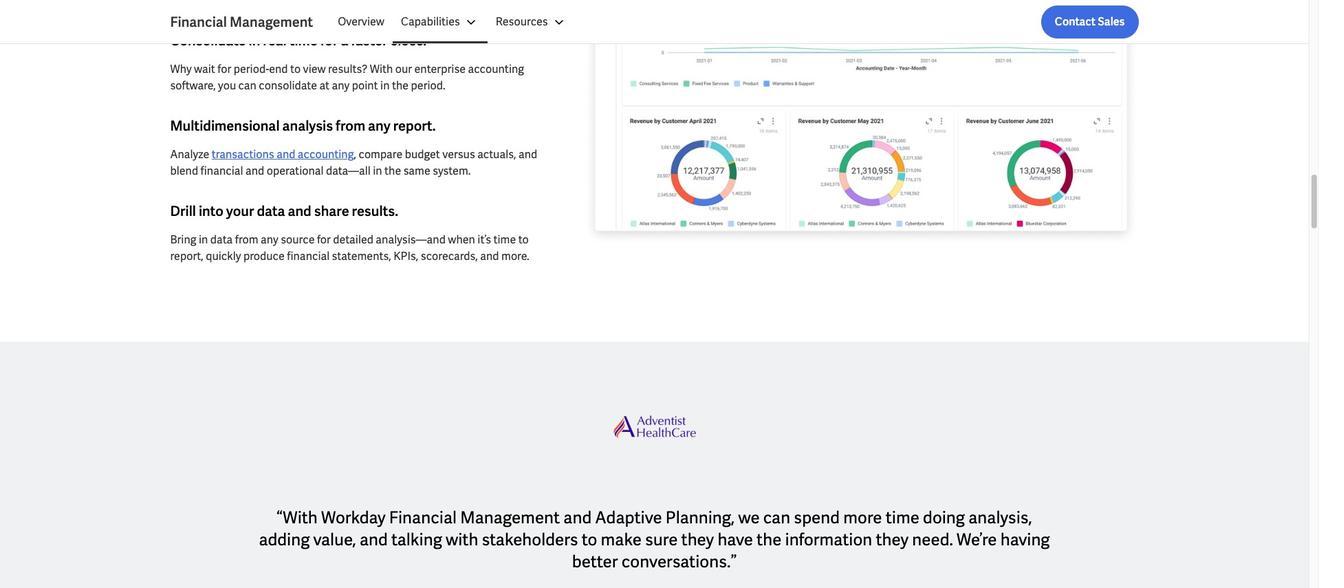 Task type: vqa. For each thing, say whether or not it's contained in the screenshot.
the to to the middle
yes



Task type: locate. For each thing, give the bounding box(es) containing it.
can right we
[[763, 507, 790, 528]]

0 horizontal spatial to
[[290, 62, 301, 76]]

at
[[319, 78, 330, 93]]

0 horizontal spatial financial
[[170, 13, 227, 31]]

sales
[[1098, 14, 1125, 29]]

data
[[257, 202, 285, 220], [210, 232, 233, 247]]

1 horizontal spatial to
[[518, 232, 529, 247]]

the down we
[[757, 529, 782, 550]]

for
[[320, 32, 338, 50], [218, 62, 231, 76], [317, 232, 331, 247]]

to up better
[[582, 529, 597, 550]]

they down more
[[876, 529, 909, 550]]

0 horizontal spatial they
[[681, 529, 714, 550]]

data—all
[[326, 164, 371, 178]]

with
[[370, 62, 393, 76]]

, compare budget versus actuals, and blend financial and operational data—all in the same system.
[[170, 147, 537, 178]]

financial down source
[[287, 249, 330, 263]]

in
[[249, 32, 260, 50], [380, 78, 390, 93], [373, 164, 382, 178], [199, 232, 208, 247]]

1 horizontal spatial time
[[494, 232, 516, 247]]

results.
[[352, 202, 398, 220]]

value,
[[313, 529, 356, 550]]

can
[[238, 78, 256, 93], [763, 507, 790, 528]]

produce
[[243, 249, 285, 263]]

0 vertical spatial accounting
[[468, 62, 524, 76]]

1 vertical spatial financial
[[287, 249, 330, 263]]

0 vertical spatial can
[[238, 78, 256, 93]]

time for management
[[886, 507, 920, 528]]

real
[[263, 32, 287, 50]]

for right source
[[317, 232, 331, 247]]

financial
[[201, 164, 243, 178], [287, 249, 330, 263]]

can inside "with workday financial management and adaptive planning, we can spend more time doing analysis, adding value, and talking with stakeholders to make sure they have the information they need. we're having better conversations."
[[763, 507, 790, 528]]

1 horizontal spatial can
[[763, 507, 790, 528]]

0 horizontal spatial any
[[261, 232, 278, 247]]

2 horizontal spatial time
[[886, 507, 920, 528]]

time up need.
[[886, 507, 920, 528]]

,
[[354, 147, 356, 162]]

0 horizontal spatial time
[[289, 32, 318, 50]]

to up more.
[[518, 232, 529, 247]]

accounting
[[468, 62, 524, 76], [298, 147, 354, 162]]

quickly
[[206, 249, 241, 263]]

the down our
[[392, 78, 409, 93]]

capabilities
[[401, 14, 460, 29]]

accounting down the resources
[[468, 62, 524, 76]]

have
[[718, 529, 753, 550]]

stakeholders
[[482, 529, 578, 550]]

for inside bring in data from any source for detailed analysis—and when it's time to report, quickly produce financial statements, kpis, scorecards, and more.
[[317, 232, 331, 247]]

consolidate in real time for a faster close.
[[170, 32, 427, 50]]

scorecards,
[[421, 249, 478, 263]]

budget
[[405, 147, 440, 162]]

list containing overview
[[330, 6, 1139, 39]]

data inside bring in data from any source for detailed analysis—and when it's time to report, quickly produce financial statements, kpis, scorecards, and more.
[[210, 232, 233, 247]]

0 horizontal spatial data
[[210, 232, 233, 247]]

"with
[[277, 507, 318, 528]]

analysis,
[[969, 507, 1032, 528]]

in left real
[[249, 32, 260, 50]]

any up produce
[[261, 232, 278, 247]]

any up the compare
[[368, 117, 390, 135]]

1 vertical spatial time
[[494, 232, 516, 247]]

financial up consolidate on the top of the page
[[170, 13, 227, 31]]

in inside , compare budget versus actuals, and blend financial and operational data—all in the same system.
[[373, 164, 382, 178]]

and up source
[[288, 202, 311, 220]]

data right "your"
[[257, 202, 285, 220]]

and down analyze transactions and accounting
[[246, 164, 264, 178]]

contact
[[1055, 14, 1096, 29]]

2 vertical spatial any
[[261, 232, 278, 247]]

data up quickly
[[210, 232, 233, 247]]

0 horizontal spatial from
[[235, 232, 258, 247]]

from
[[336, 117, 365, 135], [235, 232, 258, 247]]

the inside why wait for period-end to view results? with our enterprise accounting software, you can consolidate at any point in the period.
[[392, 78, 409, 93]]

1 vertical spatial data
[[210, 232, 233, 247]]

from up produce
[[235, 232, 258, 247]]

planning,
[[666, 507, 735, 528]]

the down the compare
[[385, 164, 401, 178]]

versus
[[442, 147, 475, 162]]

in down 'with'
[[380, 78, 390, 93]]

to inside why wait for period-end to view results? with our enterprise accounting software, you can consolidate at any point in the period.
[[290, 62, 301, 76]]

2 vertical spatial to
[[582, 529, 597, 550]]

0 vertical spatial the
[[392, 78, 409, 93]]

report,
[[170, 249, 203, 263]]

why wait for period-end to view results? with our enterprise accounting software, you can consolidate at any point in the period.
[[170, 62, 524, 93]]

0 vertical spatial financial
[[201, 164, 243, 178]]

in down the compare
[[373, 164, 382, 178]]

0 vertical spatial from
[[336, 117, 365, 135]]

time up more.
[[494, 232, 516, 247]]

drill
[[170, 202, 196, 220]]

1 vertical spatial to
[[518, 232, 529, 247]]

in inside bring in data from any source for detailed analysis—and when it's time to report, quickly produce financial statements, kpis, scorecards, and more.
[[199, 232, 208, 247]]

overview link
[[330, 6, 393, 39]]

0 horizontal spatial financial
[[201, 164, 243, 178]]

any
[[332, 78, 350, 93], [368, 117, 390, 135], [261, 232, 278, 247]]

to right end
[[290, 62, 301, 76]]

1 horizontal spatial financial
[[389, 507, 457, 528]]

1 vertical spatial accounting
[[298, 147, 354, 162]]

2 vertical spatial for
[[317, 232, 331, 247]]

1 horizontal spatial they
[[876, 529, 909, 550]]

any right "at"
[[332, 78, 350, 93]]

financial
[[170, 13, 227, 31], [389, 507, 457, 528]]

kpis,
[[394, 249, 418, 263]]

analysis—and
[[376, 232, 446, 247]]

1 horizontal spatial any
[[332, 78, 350, 93]]

1 vertical spatial the
[[385, 164, 401, 178]]

a
[[341, 32, 348, 50]]

2 they from the left
[[876, 529, 909, 550]]

management inside "with workday financial management and adaptive planning, we can spend more time doing analysis, adding value, and talking with stakeholders to make sure they have the information they need. we're having better conversations."
[[460, 507, 560, 528]]

talking
[[391, 529, 442, 550]]

multidimensional analysis from any report.
[[170, 117, 436, 135]]

management
[[230, 13, 313, 31], [460, 507, 560, 528]]

to
[[290, 62, 301, 76], [518, 232, 529, 247], [582, 529, 597, 550]]

1 vertical spatial management
[[460, 507, 560, 528]]

into
[[199, 202, 223, 220]]

1 vertical spatial from
[[235, 232, 258, 247]]

2 vertical spatial time
[[886, 507, 920, 528]]

time inside "with workday financial management and adaptive planning, we can spend more time doing analysis, adding value, and talking with stakeholders to make sure they have the information they need. we're having better conversations."
[[886, 507, 920, 528]]

in right bring
[[199, 232, 208, 247]]

financial inside bring in data from any source for detailed analysis—and when it's time to report, quickly produce financial statements, kpis, scorecards, and more.
[[287, 249, 330, 263]]

accounting up data—all
[[298, 147, 354, 162]]

capabilities button
[[393, 6, 488, 39]]

list
[[330, 6, 1139, 39]]

0 vertical spatial data
[[257, 202, 285, 220]]

for up you in the left of the page
[[218, 62, 231, 76]]

0 vertical spatial financial
[[170, 13, 227, 31]]

management up stakeholders
[[460, 507, 560, 528]]

financial executive scorecard showing graph of revenue and revenue and backlog amounts versus target amounts. image
[[583, 0, 1139, 246]]

analyze transactions and accounting
[[170, 147, 354, 162]]

and up operational
[[277, 147, 295, 162]]

1 horizontal spatial accounting
[[468, 62, 524, 76]]

they down planning,
[[681, 529, 714, 550]]

0 vertical spatial management
[[230, 13, 313, 31]]

0 horizontal spatial accounting
[[298, 147, 354, 162]]

time right real
[[289, 32, 318, 50]]

and
[[277, 147, 295, 162], [519, 147, 537, 162], [246, 164, 264, 178], [288, 202, 311, 220], [480, 249, 499, 263], [564, 507, 592, 528], [360, 529, 388, 550]]

0 vertical spatial time
[[289, 32, 318, 50]]

financial up talking
[[389, 507, 457, 528]]

point
[[352, 78, 378, 93]]

2 vertical spatial the
[[757, 529, 782, 550]]

sure
[[645, 529, 678, 550]]

and down it's
[[480, 249, 499, 263]]

financial inside , compare budget versus actuals, and blend financial and operational data—all in the same system.
[[201, 164, 243, 178]]

management up real
[[230, 13, 313, 31]]

analysis
[[282, 117, 333, 135]]

1 vertical spatial for
[[218, 62, 231, 76]]

contact sales
[[1055, 14, 1125, 29]]

any inside why wait for period-end to view results? with our enterprise accounting software, you can consolidate at any point in the period.
[[332, 78, 350, 93]]

1 horizontal spatial management
[[460, 507, 560, 528]]

can down period-
[[238, 78, 256, 93]]

1 vertical spatial financial
[[389, 507, 457, 528]]

enterprise
[[414, 62, 466, 76]]

they
[[681, 529, 714, 550], [876, 529, 909, 550]]

contact sales link
[[1041, 6, 1139, 39]]

and inside bring in data from any source for detailed analysis—and when it's time to report, quickly produce financial statements, kpis, scorecards, and more.
[[480, 249, 499, 263]]

menu
[[330, 6, 576, 39]]

2 horizontal spatial to
[[582, 529, 597, 550]]

1 vertical spatial any
[[368, 117, 390, 135]]

0 horizontal spatial can
[[238, 78, 256, 93]]

multidimensional
[[170, 117, 280, 135]]

financial down transactions
[[201, 164, 243, 178]]

1 horizontal spatial data
[[257, 202, 285, 220]]

0 vertical spatial to
[[290, 62, 301, 76]]

0 vertical spatial any
[[332, 78, 350, 93]]

need.
[[912, 529, 953, 550]]

0 horizontal spatial management
[[230, 13, 313, 31]]

for left a
[[320, 32, 338, 50]]

1 vertical spatial can
[[763, 507, 790, 528]]

from up ,
[[336, 117, 365, 135]]

time inside bring in data from any source for detailed analysis—and when it's time to report, quickly produce financial statements, kpis, scorecards, and more.
[[494, 232, 516, 247]]

1 horizontal spatial financial
[[287, 249, 330, 263]]

doing
[[923, 507, 965, 528]]



Task type: describe. For each thing, give the bounding box(es) containing it.
financial management
[[170, 13, 313, 31]]

information
[[785, 529, 872, 550]]

operational
[[267, 164, 324, 178]]

accounting inside why wait for period-end to view results? with our enterprise accounting software, you can consolidate at any point in the period.
[[468, 62, 524, 76]]

and right 'actuals,'
[[519, 147, 537, 162]]

make
[[601, 529, 642, 550]]

"with workday financial management and adaptive planning, we can spend more time doing analysis, adding value, and talking with stakeholders to make sure they have the information they need. we're having better conversations."
[[259, 507, 1050, 572]]

having
[[1001, 529, 1050, 550]]

any inside bring in data from any source for detailed analysis—and when it's time to report, quickly produce financial statements, kpis, scorecards, and more.
[[261, 232, 278, 247]]

from inside bring in data from any source for detailed analysis—and when it's time to report, quickly produce financial statements, kpis, scorecards, and more.
[[235, 232, 258, 247]]

time for from
[[494, 232, 516, 247]]

bring in data from any source for detailed analysis—and when it's time to report, quickly produce financial statements, kpis, scorecards, and more.
[[170, 232, 529, 263]]

can inside why wait for period-end to view results? with our enterprise accounting software, you can consolidate at any point in the period.
[[238, 78, 256, 93]]

financial management link
[[170, 12, 330, 32]]

with
[[446, 529, 478, 550]]

transactions and accounting link
[[212, 147, 354, 162]]

workday
[[321, 507, 386, 528]]

we
[[738, 507, 760, 528]]

for inside why wait for period-end to view results? with our enterprise accounting software, you can consolidate at any point in the period.
[[218, 62, 231, 76]]

to inside "with workday financial management and adaptive planning, we can spend more time doing analysis, adding value, and talking with stakeholders to make sure they have the information they need. we're having better conversations."
[[582, 529, 597, 550]]

actuals,
[[477, 147, 516, 162]]

view
[[303, 62, 326, 76]]

adventist healthcare image
[[613, 408, 696, 446]]

better
[[572, 551, 618, 572]]

to inside bring in data from any source for detailed analysis—and when it's time to report, quickly produce financial statements, kpis, scorecards, and more.
[[518, 232, 529, 247]]

financial inside "with workday financial management and adaptive planning, we can spend more time doing analysis, adding value, and talking with stakeholders to make sure they have the information they need. we're having better conversations."
[[389, 507, 457, 528]]

analyze
[[170, 147, 209, 162]]

why
[[170, 62, 192, 76]]

transactions
[[212, 147, 274, 162]]

your
[[226, 202, 254, 220]]

more.
[[501, 249, 529, 263]]

2 horizontal spatial any
[[368, 117, 390, 135]]

software,
[[170, 78, 216, 93]]

you
[[218, 78, 236, 93]]

more
[[843, 507, 882, 528]]

share
[[314, 202, 349, 220]]

and down workday
[[360, 529, 388, 550]]

1 they from the left
[[681, 529, 714, 550]]

we're
[[957, 529, 997, 550]]

our
[[395, 62, 412, 76]]

the inside "with workday financial management and adaptive planning, we can spend more time doing analysis, adding value, and talking with stakeholders to make sure they have the information they need. we're having better conversations."
[[757, 529, 782, 550]]

wait
[[194, 62, 215, 76]]

consolidate
[[259, 78, 317, 93]]

and up better
[[564, 507, 592, 528]]

same
[[404, 164, 430, 178]]

resources button
[[488, 6, 576, 39]]

adding
[[259, 529, 310, 550]]

report.
[[393, 117, 436, 135]]

spend
[[794, 507, 840, 528]]

end
[[269, 62, 288, 76]]

it's
[[478, 232, 491, 247]]

conversations."
[[622, 551, 737, 572]]

0 vertical spatial for
[[320, 32, 338, 50]]

close.
[[390, 32, 427, 50]]

overview
[[338, 14, 384, 29]]

menu containing overview
[[330, 6, 576, 39]]

drill into your data and share results.
[[170, 202, 398, 220]]

consolidate
[[170, 32, 246, 50]]

period.
[[411, 78, 445, 93]]

the inside , compare budget versus actuals, and blend financial and operational data—all in the same system.
[[385, 164, 401, 178]]

statements,
[[332, 249, 391, 263]]

period-
[[234, 62, 269, 76]]

adaptive
[[595, 507, 662, 528]]

detailed
[[333, 232, 373, 247]]

compare
[[359, 147, 403, 162]]

resources
[[496, 14, 548, 29]]

system.
[[433, 164, 471, 178]]

in inside why wait for period-end to view results? with our enterprise accounting software, you can consolidate at any point in the period.
[[380, 78, 390, 93]]

1 horizontal spatial from
[[336, 117, 365, 135]]

when
[[448, 232, 475, 247]]

blend
[[170, 164, 198, 178]]

results?
[[328, 62, 367, 76]]

bring
[[170, 232, 196, 247]]

source
[[281, 232, 315, 247]]

faster
[[351, 32, 388, 50]]



